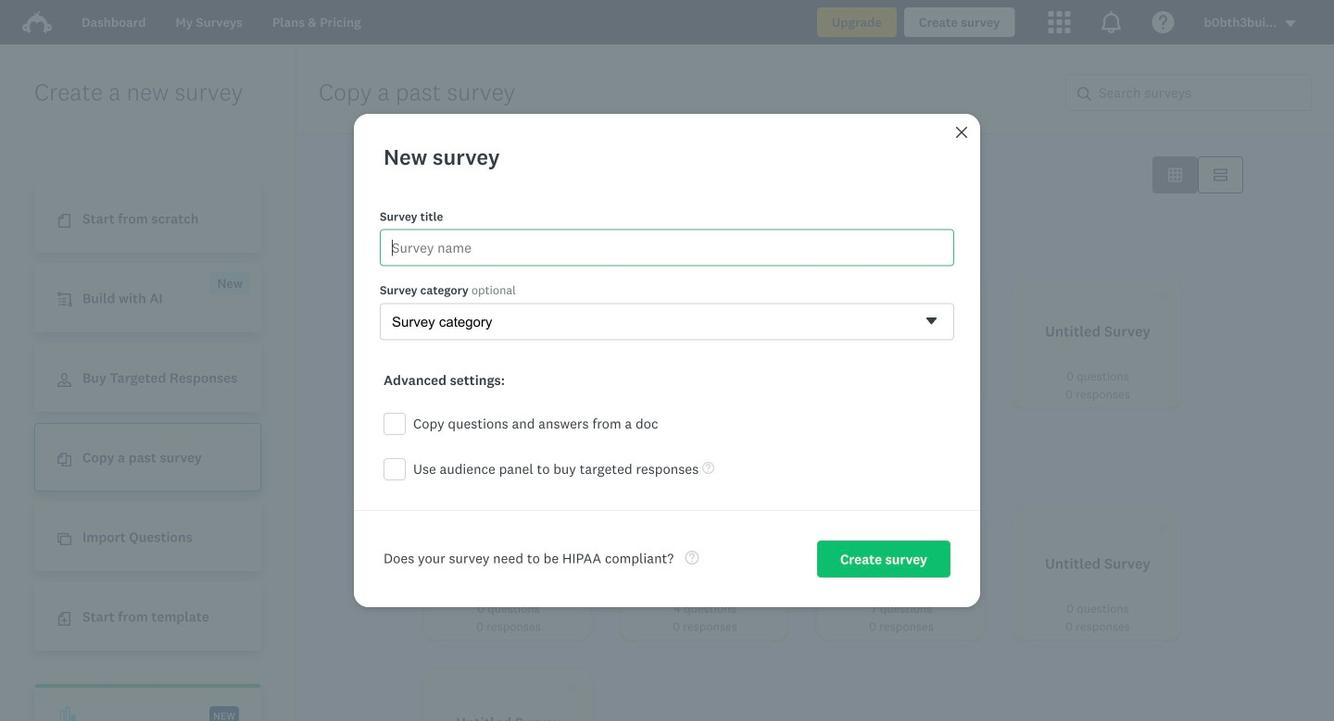 Task type: locate. For each thing, give the bounding box(es) containing it.
products icon image
[[1048, 11, 1071, 33], [1048, 11, 1071, 33]]

Search surveys field
[[1091, 75, 1311, 110]]

document image
[[57, 214, 71, 228]]

notification center icon image
[[1100, 11, 1123, 33]]

0 horizontal spatial starfilled image
[[566, 681, 580, 695]]

clone image
[[57, 533, 71, 547]]

1 horizontal spatial starfilled image
[[959, 522, 973, 536]]

starfilled image
[[762, 289, 776, 303], [1155, 289, 1169, 303], [566, 681, 580, 695]]

dialog
[[354, 114, 980, 608]]

grid image
[[1168, 168, 1182, 182]]

help icon image
[[1152, 11, 1174, 33]]

starfilled image
[[566, 289, 580, 303], [959, 522, 973, 536], [1155, 522, 1169, 536]]

brand logo image
[[22, 7, 52, 37], [22, 11, 52, 33]]

2 brand logo image from the top
[[22, 11, 52, 33]]

2 horizontal spatial starfilled image
[[1155, 289, 1169, 303]]

dropdown arrow icon image
[[1284, 17, 1297, 30], [1286, 20, 1295, 27]]

documentclone image
[[57, 453, 71, 467]]

close image
[[954, 125, 969, 140]]

1 horizontal spatial starfilled image
[[762, 289, 776, 303]]

help image
[[702, 462, 714, 474]]



Task type: describe. For each thing, give the bounding box(es) containing it.
1 brand logo image from the top
[[22, 7, 52, 37]]

help image
[[685, 551, 699, 565]]

0 horizontal spatial starfilled image
[[566, 289, 580, 303]]

search image
[[1078, 87, 1091, 101]]

close image
[[956, 127, 967, 138]]

2 horizontal spatial starfilled image
[[1155, 522, 1169, 536]]

documentplus image
[[57, 613, 71, 627]]

textboxmultiple image
[[1214, 168, 1228, 182]]

Survey name field
[[380, 229, 954, 266]]

user image
[[57, 374, 71, 387]]



Task type: vqa. For each thing, say whether or not it's contained in the screenshot.
1st Brand logo
yes



